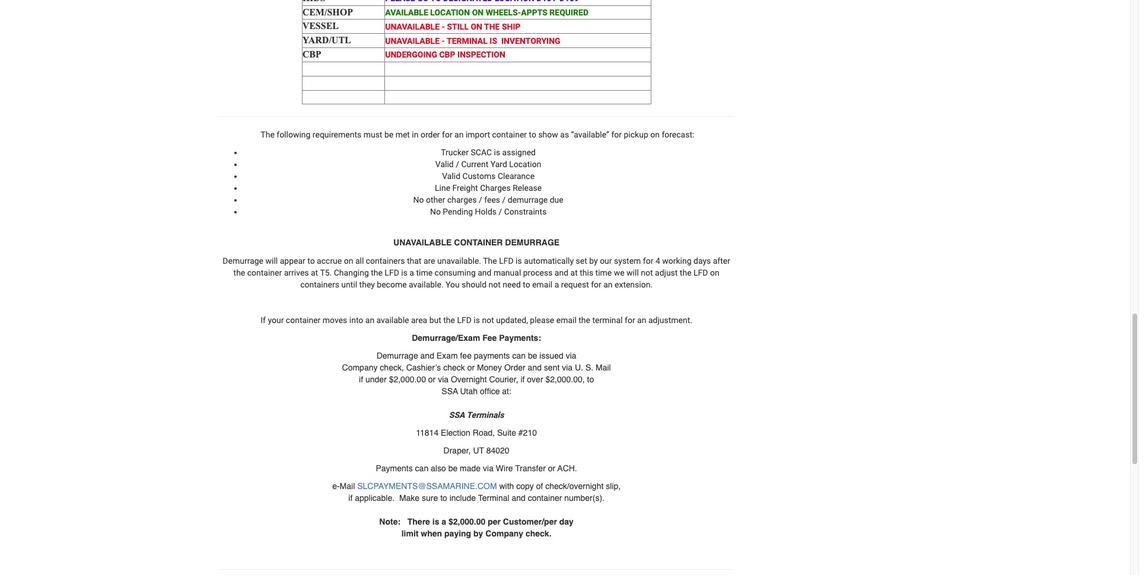 Task type: vqa. For each thing, say whether or not it's contained in the screenshot.
Contact Us "link"
no



Task type: locate. For each thing, give the bounding box(es) containing it.
is up when
[[432, 518, 439, 527]]

or left ach.
[[548, 464, 555, 474]]

$2,000.00 inside demurrage and exam fee payments can be issued via company check, cashier's check or money order and sent via u. s. mail if under $2,000.00 or via overnight courier, if over $2,000.00, to ssa utah office at:
[[389, 375, 426, 385]]

0 horizontal spatial can
[[415, 464, 428, 474]]

2 horizontal spatial be
[[528, 351, 537, 361]]

lfd up become
[[385, 268, 399, 278]]

to right sure
[[440, 494, 447, 503]]

unavailable container demurrage
[[393, 238, 560, 248]]

by right set
[[589, 257, 598, 266]]

and up should on the left
[[478, 268, 492, 278]]

mail
[[596, 363, 611, 373], [340, 482, 355, 491]]

moves
[[323, 316, 347, 325]]

container down of
[[528, 494, 562, 503]]

via left wire
[[483, 464, 494, 474]]

to down s.
[[587, 375, 594, 385]]

2 vertical spatial a
[[442, 518, 446, 527]]

issued
[[539, 351, 564, 361]]

by right paying
[[473, 529, 483, 539]]

sure
[[422, 494, 438, 503]]

0 vertical spatial or
[[467, 363, 475, 373]]

if left make on the bottom left of the page
[[348, 494, 353, 503]]

1 horizontal spatial on
[[650, 130, 660, 140]]

be left issued
[[528, 351, 537, 361]]

2 vertical spatial unavailable
[[393, 238, 452, 248]]

customer/per
[[503, 518, 557, 527]]

/ left fees
[[479, 195, 482, 205]]

copy
[[516, 482, 534, 491]]

1 vertical spatial mail
[[340, 482, 355, 491]]

a left request
[[555, 280, 559, 290]]

be inside demurrage and exam fee payments can be issued via company check, cashier's check or money order and sent via u. s. mail if under $2,000.00 or via overnight courier, if over $2,000.00, to ssa utah office at:
[[528, 351, 537, 361]]

0 vertical spatial ssa
[[442, 387, 458, 397]]

1 vertical spatial can
[[415, 464, 428, 474]]

1 vertical spatial -
[[442, 22, 445, 31]]

0 vertical spatial the
[[261, 130, 275, 140]]

will left appear
[[265, 257, 278, 266]]

line
[[435, 184, 450, 193]]

will up extension.
[[627, 268, 639, 278]]

4
[[656, 257, 660, 266]]

1 horizontal spatial a
[[442, 518, 446, 527]]

1 horizontal spatial can
[[512, 351, 526, 361]]

/ down fees
[[499, 207, 502, 217]]

on right pickup
[[650, 130, 660, 140]]

on up unavailable - terminal is  inventorying
[[471, 22, 482, 31]]

demurrage left appear
[[223, 257, 263, 266]]

2 horizontal spatial a
[[555, 280, 559, 290]]

1 vertical spatial on
[[471, 22, 482, 31]]

at
[[311, 268, 318, 278], [570, 268, 578, 278]]

holds
[[475, 207, 497, 217]]

and up cashier's
[[420, 351, 434, 361]]

but
[[429, 316, 441, 325]]

is
[[494, 148, 500, 157], [516, 257, 522, 266], [401, 268, 408, 278], [474, 316, 480, 325], [432, 518, 439, 527]]

customs
[[462, 172, 496, 181]]

2 horizontal spatial if
[[521, 375, 525, 385]]

by inside demurrage will appear to accrue on all containers that are unavailable. the lfd is automatically set by our system for 4 working days after the container arrives at t5. changing the lfd is a time consuming and manual process and at this time we will not adjust the lfd on containers until they become available. you should not need to email a request for an extension.
[[589, 257, 598, 266]]

a down that
[[410, 268, 414, 278]]

mail inside demurrage and exam fee payments can be issued via company check, cashier's check or money order and sent via u. s. mail if under $2,000.00 or via overnight courier, if over $2,000.00, to ssa utah office at:
[[596, 363, 611, 373]]

0 vertical spatial will
[[265, 257, 278, 266]]

assigned
[[502, 148, 536, 157]]

with
[[499, 482, 514, 491]]

be left 'met'
[[384, 130, 393, 140]]

as
[[560, 130, 569, 140]]

on left wheels
[[472, 8, 484, 17]]

-
[[518, 8, 521, 17], [442, 22, 445, 31], [442, 36, 445, 45]]

1 vertical spatial will
[[627, 268, 639, 278]]

container right the your
[[286, 316, 321, 325]]

if left the under
[[359, 375, 363, 385]]

terminal
[[592, 316, 623, 325]]

cbp
[[302, 49, 321, 59], [439, 50, 455, 60]]

0 vertical spatial company
[[342, 363, 378, 373]]

our
[[600, 257, 612, 266]]

not up extension.
[[641, 268, 653, 278]]

the right but
[[443, 316, 455, 325]]

0 vertical spatial a
[[410, 268, 414, 278]]

0 horizontal spatial email
[[532, 280, 553, 290]]

location
[[509, 160, 541, 169]]

/
[[456, 160, 459, 169], [479, 195, 482, 205], [502, 195, 506, 205], [499, 207, 502, 217]]

email inside demurrage will appear to accrue on all containers that are unavailable. the lfd is automatically set by our system for 4 working days after the container arrives at t5. changing the lfd is a time consuming and manual process and at this time we will not adjust the lfd on containers until they become available. you should not need to email a request for an extension.
[[532, 280, 553, 290]]

the
[[484, 22, 500, 31]]

must
[[363, 130, 382, 140]]

ssa left utah
[[442, 387, 458, 397]]

2 vertical spatial on
[[710, 268, 719, 278]]

valid down the trucker
[[435, 160, 454, 169]]

e-mail slcpayments@ssamarine.com with copy of check/overnight slip, if applicable.  make sure to include terminal and container number(s).
[[332, 482, 621, 503]]

via left u.
[[562, 363, 573, 373]]

a up when
[[442, 518, 446, 527]]

email right please
[[556, 316, 577, 325]]

draper,
[[444, 446, 471, 456]]

on left all
[[344, 257, 353, 266]]

cbp down "yard/utl"
[[302, 49, 321, 59]]

the following requirements must be met in order for an import container to show as "available" for pickup on forecast:
[[259, 130, 694, 140]]

0 horizontal spatial company
[[342, 363, 378, 373]]

unavailable up undergoing on the top of the page
[[385, 36, 440, 45]]

not left need on the left
[[489, 280, 501, 290]]

for
[[442, 130, 452, 140], [611, 130, 622, 140], [643, 257, 653, 266], [591, 280, 601, 290], [625, 316, 635, 325]]

other
[[426, 195, 445, 205]]

0 horizontal spatial mail
[[340, 482, 355, 491]]

trucker scac is assigned valid / current yard location valid customs clearance line freight charges release no other charges / fees / demurrage due no pending holds / constraints
[[413, 148, 563, 217]]

container inside demurrage will appear to accrue on all containers that are unavailable. the lfd is automatically set by our system for 4 working days after the container arrives at t5. changing the lfd is a time consuming and manual process and at this time we will not adjust the lfd on containers until they become available. you should not need to email a request for an extension.
[[247, 268, 282, 278]]

adjust
[[655, 268, 678, 278]]

at left t5.
[[311, 268, 318, 278]]

1 vertical spatial containers
[[300, 280, 339, 290]]

is inside trucker scac is assigned valid / current yard location valid customs clearance line freight charges release no other charges / fees / demurrage due no pending holds / constraints
[[494, 148, 500, 157]]

container inside the e-mail slcpayments@ssamarine.com with copy of check/overnight slip, if applicable.  make sure to include terminal and container number(s).
[[528, 494, 562, 503]]

no down other
[[430, 207, 441, 217]]

2 vertical spatial or
[[548, 464, 555, 474]]

1 vertical spatial be
[[528, 351, 537, 361]]

0 vertical spatial be
[[384, 130, 393, 140]]

containers down t5.
[[300, 280, 339, 290]]

time down the "our"
[[595, 268, 612, 278]]

cbp down terminal in the left top of the page
[[439, 50, 455, 60]]

0 horizontal spatial be
[[384, 130, 393, 140]]

undergoing
[[385, 50, 437, 60]]

demurrage inside demurrage will appear to accrue on all containers that are unavailable. the lfd is automatically set by our system for 4 working days after the container arrives at t5. changing the lfd is a time consuming and manual process and at this time we will not adjust the lfd on containers until they become available. you should not need to email a request for an extension.
[[223, 257, 263, 266]]

an
[[455, 130, 464, 140], [603, 280, 613, 290], [365, 316, 374, 325], [637, 316, 646, 325]]

1 vertical spatial a
[[555, 280, 559, 290]]

not up fee
[[482, 316, 494, 325]]

there
[[407, 518, 430, 527]]

be right also
[[448, 464, 458, 474]]

time up available.
[[416, 268, 433, 278]]

1 horizontal spatial email
[[556, 316, 577, 325]]

is up yard
[[494, 148, 500, 157]]

ssa up election
[[449, 411, 465, 420]]

1 time from the left
[[416, 268, 433, 278]]

unavailable.
[[437, 257, 481, 266]]

1 horizontal spatial mail
[[596, 363, 611, 373]]

changing
[[334, 268, 369, 278]]

1 vertical spatial no
[[430, 207, 441, 217]]

0 vertical spatial $2,000.00
[[389, 375, 426, 385]]

1 horizontal spatial by
[[589, 257, 598, 266]]

set
[[576, 257, 587, 266]]

email down process
[[532, 280, 553, 290]]

1 horizontal spatial at
[[570, 268, 578, 278]]

0 vertical spatial not
[[641, 268, 653, 278]]

0 vertical spatial email
[[532, 280, 553, 290]]

adjustment.
[[648, 316, 692, 325]]

0 vertical spatial valid
[[435, 160, 454, 169]]

0 vertical spatial demurrage
[[223, 257, 263, 266]]

0 vertical spatial can
[[512, 351, 526, 361]]

terminal
[[478, 494, 509, 503]]

an left adjustment. on the bottom right of the page
[[637, 316, 646, 325]]

1 horizontal spatial company
[[485, 529, 523, 539]]

"available"
[[571, 130, 609, 140]]

wheels
[[486, 8, 518, 17]]

draper, ut 84020
[[444, 446, 509, 456]]

still
[[447, 22, 469, 31]]

$2,000.00,
[[545, 375, 585, 385]]

demurrage up check,
[[377, 351, 418, 361]]

company up the under
[[342, 363, 378, 373]]

an inside demurrage will appear to accrue on all containers that are unavailable. the lfd is automatically set by our system for 4 working days after the container arrives at t5. changing the lfd is a time consuming and manual process and at this time we will not adjust the lfd on containers until they become available. you should not need to email a request for an extension.
[[603, 280, 613, 290]]

terminals
[[467, 411, 504, 420]]

0 horizontal spatial at
[[311, 268, 318, 278]]

1 horizontal spatial will
[[627, 268, 639, 278]]

cem/shop
[[302, 7, 353, 17]]

demurrage inside demurrage and exam fee payments can be issued via company check, cashier's check or money order and sent via u. s. mail if under $2,000.00 or via overnight courier, if over $2,000.00, to ssa utah office at:
[[377, 351, 418, 361]]

or up overnight
[[467, 363, 475, 373]]

made
[[460, 464, 481, 474]]

the
[[261, 130, 275, 140], [483, 257, 497, 266]]

$2,000.00 up paying
[[449, 518, 485, 527]]

payments
[[474, 351, 510, 361]]

ut
[[473, 446, 484, 456]]

1 horizontal spatial containers
[[366, 257, 405, 266]]

$2,000.00 down check,
[[389, 375, 426, 385]]

1 vertical spatial company
[[485, 529, 523, 539]]

at:
[[502, 387, 511, 397]]

1 horizontal spatial demurrage
[[377, 351, 418, 361]]

containers up become
[[366, 257, 405, 266]]

demurrage will appear to accrue on all containers that are unavailable. the lfd is automatically set by our system for 4 working days after the container arrives at t5. changing the lfd is a time consuming and manual process and at this time we will not adjust the lfd on containers until they become available. you should not need to email a request for an extension.
[[223, 257, 730, 290]]

at up request
[[570, 268, 578, 278]]

1 horizontal spatial the
[[483, 257, 497, 266]]

can inside demurrage and exam fee payments can be issued via company check, cashier's check or money order and sent via u. s. mail if under $2,000.00 or via overnight courier, if over $2,000.00, to ssa utah office at:
[[512, 351, 526, 361]]

system
[[614, 257, 641, 266]]

1 vertical spatial by
[[473, 529, 483, 539]]

valid up line
[[442, 172, 460, 181]]

0 vertical spatial by
[[589, 257, 598, 266]]

to left show
[[529, 130, 536, 140]]

is up demurrage/exam fee payments:
[[474, 316, 480, 325]]

or down cashier's
[[428, 375, 436, 385]]

on
[[472, 8, 484, 17], [471, 22, 482, 31]]

fee
[[482, 334, 497, 343]]

- up undergoing cbp inspection
[[442, 36, 445, 45]]

1 vertical spatial unavailable
[[385, 36, 440, 45]]

/ right fees
[[502, 195, 506, 205]]

2 vertical spatial be
[[448, 464, 458, 474]]

0 horizontal spatial on
[[344, 257, 353, 266]]

container down appear
[[247, 268, 282, 278]]

- left still
[[442, 22, 445, 31]]

charges
[[447, 195, 477, 205]]

0 vertical spatial mail
[[596, 363, 611, 373]]

extension.
[[615, 280, 653, 290]]

1 vertical spatial $2,000.00
[[449, 518, 485, 527]]

demurrage for $2,000.00
[[377, 351, 418, 361]]

on down after
[[710, 268, 719, 278]]

via
[[566, 351, 576, 361], [562, 363, 573, 373], [438, 375, 449, 385], [483, 464, 494, 474]]

cashier's
[[406, 363, 441, 373]]

transfer
[[515, 464, 546, 474]]

company down per
[[485, 529, 523, 539]]

0 horizontal spatial $2,000.00
[[389, 375, 426, 385]]

to inside the e-mail slcpayments@ssamarine.com with copy of check/overnight slip, if applicable.  make sure to include terminal and container number(s).
[[440, 494, 447, 503]]

2 vertical spatial -
[[442, 36, 445, 45]]

- for yard/utl
[[442, 36, 445, 45]]

0 horizontal spatial a
[[410, 268, 414, 278]]

an down the "our"
[[603, 280, 613, 290]]

0 horizontal spatial time
[[416, 268, 433, 278]]

company inside "note:   there is a $2,000.00 per customer/per day limit when paying by company check."
[[485, 529, 523, 539]]

1 horizontal spatial $2,000.00
[[449, 518, 485, 527]]

can left also
[[415, 464, 428, 474]]

s.
[[586, 363, 593, 373]]

due
[[550, 195, 563, 205]]

via down check
[[438, 375, 449, 385]]

/ down the trucker
[[456, 160, 459, 169]]

- up ship
[[518, 8, 521, 17]]

0 horizontal spatial no
[[413, 195, 424, 205]]

the left following
[[261, 130, 275, 140]]

lfd up manual
[[499, 257, 514, 266]]

can up order
[[512, 351, 526, 361]]

be
[[384, 130, 393, 140], [528, 351, 537, 361], [448, 464, 458, 474]]

unavailable up are
[[393, 238, 452, 248]]

the
[[234, 268, 245, 278], [371, 268, 383, 278], [680, 268, 692, 278], [443, 316, 455, 325], [579, 316, 590, 325]]

lfd down the days
[[694, 268, 708, 278]]

working
[[662, 257, 691, 266]]

1 horizontal spatial time
[[595, 268, 612, 278]]

1 vertical spatial or
[[428, 375, 436, 385]]

1 vertical spatial demurrage
[[377, 351, 418, 361]]

0 vertical spatial unavailable
[[385, 22, 440, 31]]

if inside the e-mail slcpayments@ssamarine.com with copy of check/overnight slip, if applicable.  make sure to include terminal and container number(s).
[[348, 494, 353, 503]]

1 vertical spatial the
[[483, 257, 497, 266]]

0 vertical spatial on
[[472, 8, 484, 17]]

1 vertical spatial not
[[489, 280, 501, 290]]

unavailable down available
[[385, 22, 440, 31]]

courier,
[[489, 375, 518, 385]]

the left terminal
[[579, 316, 590, 325]]

no left other
[[413, 195, 424, 205]]

available
[[385, 8, 428, 17]]

for left pickup
[[611, 130, 622, 140]]

0 horizontal spatial demurrage
[[223, 257, 263, 266]]

and down the 'copy'
[[512, 494, 526, 503]]

11814 election road, suite #210
[[416, 429, 537, 438]]

is inside "note:   there is a $2,000.00 per customer/per day limit when paying by company check."
[[432, 518, 439, 527]]

1 horizontal spatial cbp
[[439, 50, 455, 60]]

become
[[377, 280, 407, 290]]

0 vertical spatial -
[[518, 8, 521, 17]]

fee
[[460, 351, 472, 361]]

via up u.
[[566, 351, 576, 361]]

if left over at the bottom left of page
[[521, 375, 525, 385]]

days
[[694, 257, 711, 266]]

demurrage/exam
[[412, 334, 480, 343]]

0 vertical spatial no
[[413, 195, 424, 205]]

the up manual
[[483, 257, 497, 266]]

by inside "note:   there is a $2,000.00 per customer/per day limit when paying by company check."
[[473, 529, 483, 539]]

$2,000.00
[[389, 375, 426, 385], [449, 518, 485, 527]]

the up they
[[371, 268, 383, 278]]

0 horizontal spatial if
[[348, 494, 353, 503]]

0 horizontal spatial by
[[473, 529, 483, 539]]

0 horizontal spatial will
[[265, 257, 278, 266]]

day
[[559, 518, 574, 527]]



Task type: describe. For each thing, give the bounding box(es) containing it.
wire
[[496, 464, 513, 474]]

freight
[[452, 184, 478, 193]]

0 vertical spatial on
[[650, 130, 660, 140]]

#210
[[518, 429, 537, 438]]

1 vertical spatial valid
[[442, 172, 460, 181]]

forecast:
[[662, 130, 694, 140]]

company inside demurrage and exam fee payments can be issued via company check, cashier's check or money order and sent via u. s. mail if under $2,000.00 or via overnight courier, if over $2,000.00, to ssa utah office at:
[[342, 363, 378, 373]]

release
[[513, 184, 542, 193]]

number(s).
[[564, 494, 605, 503]]

for left the 4 at the right top
[[643, 257, 653, 266]]

inspection
[[457, 50, 505, 60]]

0 horizontal spatial the
[[261, 130, 275, 140]]

overnight
[[451, 375, 487, 385]]

an up the trucker
[[455, 130, 464, 140]]

1 horizontal spatial be
[[448, 464, 458, 474]]

automatically
[[524, 257, 574, 266]]

2 horizontal spatial on
[[710, 268, 719, 278]]

consuming
[[435, 268, 476, 278]]

the down working
[[680, 268, 692, 278]]

11814
[[416, 429, 439, 438]]

sent
[[544, 363, 560, 373]]

mail inside the e-mail slcpayments@ssamarine.com with copy of check/overnight slip, if applicable.  make sure to include terminal and container number(s).
[[340, 482, 355, 491]]

demurrage and exam fee payments can be issued via company check, cashier's check or money order and sent via u. s. mail if under $2,000.00 or via overnight courier, if over $2,000.00, to ssa utah office at:
[[342, 351, 611, 397]]

inventorying
[[501, 36, 560, 45]]

utah
[[460, 387, 478, 397]]

payments
[[376, 464, 413, 474]]

2 time from the left
[[595, 268, 612, 278]]

and down "automatically"
[[555, 268, 568, 278]]

we
[[614, 268, 625, 278]]

0 horizontal spatial or
[[428, 375, 436, 385]]

trucker
[[441, 148, 469, 157]]

if
[[261, 316, 266, 325]]

need
[[503, 280, 521, 290]]

0 vertical spatial containers
[[366, 257, 405, 266]]

container up assigned
[[492, 130, 527, 140]]

are
[[424, 257, 435, 266]]

make
[[399, 494, 420, 503]]

2 horizontal spatial or
[[548, 464, 555, 474]]

and up over at the bottom left of page
[[528, 363, 542, 373]]

1 horizontal spatial if
[[359, 375, 363, 385]]

the left arrives
[[234, 268, 245, 278]]

0 horizontal spatial cbp
[[302, 49, 321, 59]]

payments:
[[499, 334, 541, 343]]

suite
[[497, 429, 516, 438]]

vessel
[[302, 21, 339, 31]]

1 horizontal spatial no
[[430, 207, 441, 217]]

for down this
[[591, 280, 601, 290]]

$2,000.00 inside "note:   there is a $2,000.00 per customer/per day limit when paying by company check."
[[449, 518, 485, 527]]

should
[[462, 280, 487, 290]]

manual
[[494, 268, 521, 278]]

1 at from the left
[[311, 268, 318, 278]]

unavailable - terminal is  inventorying
[[385, 36, 560, 45]]

import
[[466, 130, 490, 140]]

current
[[461, 160, 488, 169]]

money
[[477, 363, 502, 373]]

to left accrue
[[307, 257, 315, 266]]

paying
[[444, 529, 471, 539]]

per
[[488, 518, 501, 527]]

an right into at the bottom left of page
[[365, 316, 374, 325]]

slcpayments@ssamarine.com link
[[357, 482, 497, 491]]

lfd up demurrage/exam fee payments:
[[457, 316, 472, 325]]

arrives
[[284, 268, 309, 278]]

unavailable for yard/utl
[[385, 36, 440, 45]]

a inside "note:   there is a $2,000.00 per customer/per day limit when paying by company check."
[[442, 518, 446, 527]]

demurrage
[[505, 238, 560, 248]]

to inside demurrage and exam fee payments can be issued via company check, cashier's check or money order and sent via u. s. mail if under $2,000.00 or via overnight courier, if over $2,000.00, to ssa utah office at:
[[587, 375, 594, 385]]

2 at from the left
[[570, 268, 578, 278]]

for right order
[[442, 130, 452, 140]]

for right terminal
[[625, 316, 635, 325]]

order
[[504, 363, 525, 373]]

location
[[430, 8, 470, 17]]

is up manual
[[516, 257, 522, 266]]

1 vertical spatial on
[[344, 257, 353, 266]]

demurrage/exam fee payments:
[[412, 334, 541, 343]]

pending
[[443, 207, 473, 217]]

t5.
[[320, 268, 332, 278]]

in
[[412, 130, 419, 140]]

that
[[407, 257, 421, 266]]

ship
[[502, 22, 521, 31]]

following
[[277, 130, 311, 140]]

2 vertical spatial not
[[482, 316, 494, 325]]

under
[[365, 375, 387, 385]]

into
[[349, 316, 363, 325]]

accrue
[[317, 257, 342, 266]]

requirements
[[313, 130, 361, 140]]

1 horizontal spatial or
[[467, 363, 475, 373]]

clearance
[[498, 172, 535, 181]]

until
[[341, 280, 357, 290]]

- for vessel
[[442, 22, 445, 31]]

note:   there is a $2,000.00 per customer/per day limit when paying by company check.
[[379, 518, 574, 539]]

constraints
[[504, 207, 547, 217]]

to right need on the left
[[523, 280, 530, 290]]

available
[[376, 316, 409, 325]]

ssa inside demurrage and exam fee payments can be issued via company check, cashier's check or money order and sent via u. s. mail if under $2,000.00 or via overnight courier, if over $2,000.00, to ssa utah office at:
[[442, 387, 458, 397]]

order
[[421, 130, 440, 140]]

e-
[[332, 482, 340, 491]]

is down that
[[401, 268, 408, 278]]

they
[[359, 280, 375, 290]]

available location on wheels -appts required
[[385, 8, 589, 17]]

demurrage for the
[[223, 257, 263, 266]]

yard
[[491, 160, 507, 169]]

1 vertical spatial email
[[556, 316, 577, 325]]

road,
[[473, 429, 495, 438]]

met
[[395, 130, 410, 140]]

scac
[[471, 148, 492, 157]]

check/overnight
[[545, 482, 604, 491]]

when
[[421, 529, 442, 539]]

and inside the e-mail slcpayments@ssamarine.com with copy of check/overnight slip, if applicable.  make sure to include terminal and container number(s).
[[512, 494, 526, 503]]

over
[[527, 375, 543, 385]]

unavailable for vessel
[[385, 22, 440, 31]]

include
[[450, 494, 476, 503]]

election
[[441, 429, 470, 438]]

limit
[[401, 529, 419, 539]]

0 horizontal spatial containers
[[300, 280, 339, 290]]

slcpayments@ssamarine.com
[[357, 482, 497, 491]]

ach.
[[557, 464, 577, 474]]

your
[[268, 316, 284, 325]]

of
[[536, 482, 543, 491]]

1 vertical spatial ssa
[[449, 411, 465, 420]]

the inside demurrage will appear to accrue on all containers that are unavailable. the lfd is automatically set by our system for 4 working days after the container arrives at t5. changing the lfd is a time consuming and manual process and at this time we will not adjust the lfd on containers until they become available. you should not need to email a request for an extension.
[[483, 257, 497, 266]]



